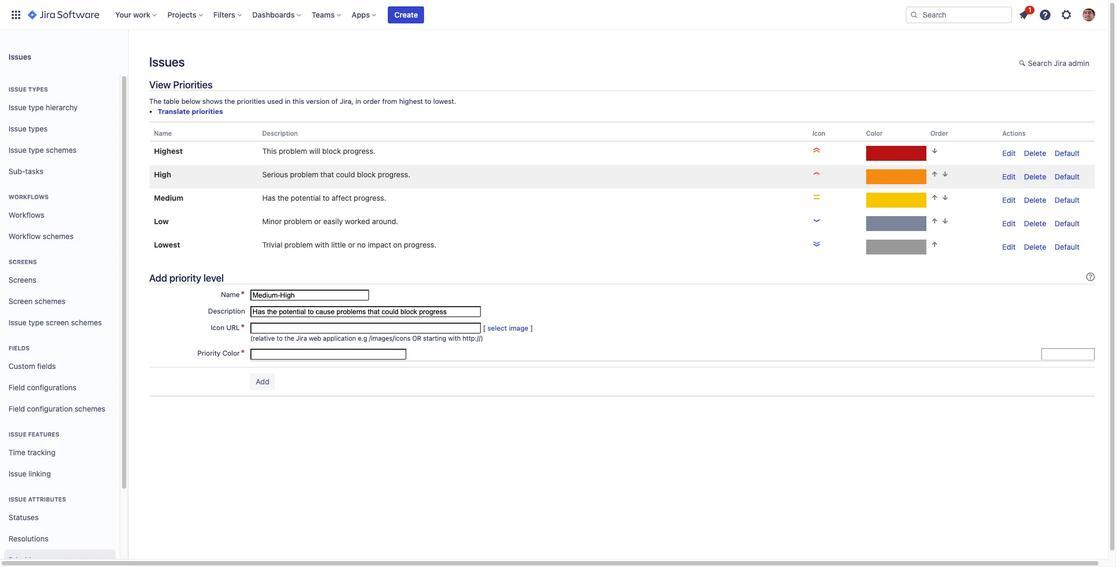 Task type: describe. For each thing, give the bounding box(es) containing it.
highest image
[[813, 146, 822, 154]]

low image
[[813, 216, 822, 225]]

shows
[[203, 97, 223, 106]]

this
[[262, 146, 277, 155]]

type for hierarchy
[[28, 103, 44, 112]]

workflows link
[[4, 205, 116, 226]]

statuses
[[9, 513, 39, 522]]

jira inside [ select image ] (relative to the jira web application e.g /images/icons or starting with http://)
[[296, 335, 307, 343]]

highest
[[154, 146, 183, 155]]

your work button
[[112, 6, 161, 23]]

or
[[413, 335, 422, 343]]

issue for issue types
[[9, 124, 26, 133]]

required image for icon url
[[240, 324, 245, 332]]

edit for trivial problem with little or no impact on progress.
[[1003, 242, 1016, 251]]

]
[[531, 324, 533, 333]]

issue type hierarchy
[[9, 103, 78, 112]]

(relative
[[251, 335, 275, 343]]

delete for this problem will block progress.
[[1025, 149, 1047, 158]]

1 vertical spatial priorities
[[192, 107, 223, 116]]

features
[[28, 431, 59, 438]]

custom
[[9, 362, 35, 371]]

issue features group
[[4, 420, 116, 488]]

required image
[[240, 349, 245, 358]]

trivial problem with little or no impact on progress.
[[262, 240, 437, 249]]

1
[[1029, 6, 1032, 14]]

time tracking
[[9, 448, 56, 457]]

delete for has the potential to affect progress.
[[1025, 195, 1047, 204]]

version
[[306, 97, 330, 106]]

fields
[[37, 362, 56, 371]]

minor problem or easily worked around.
[[262, 217, 399, 226]]

help image
[[1040, 8, 1052, 21]]

edit link for has the potential to affect progress.
[[1003, 195, 1016, 204]]

priorities inside issue attributes group
[[9, 556, 39, 565]]

issue type schemes link
[[4, 140, 116, 161]]

issue linking
[[9, 470, 51, 479]]

issue for issue linking
[[9, 470, 26, 479]]

teams button
[[309, 6, 346, 23]]

screen
[[46, 318, 69, 327]]

workflows for workflows group
[[9, 194, 49, 200]]

the
[[149, 97, 162, 106]]

below
[[182, 97, 201, 106]]

on
[[394, 240, 402, 249]]

dashboards
[[252, 10, 295, 19]]

issue features
[[9, 431, 59, 438]]

0 horizontal spatial color
[[223, 349, 240, 358]]

worked
[[345, 217, 370, 226]]

types
[[28, 124, 48, 133]]

1 vertical spatial description
[[208, 307, 245, 316]]

lowest.
[[434, 97, 456, 106]]

lowest image
[[813, 240, 822, 248]]

1 vertical spatial the
[[278, 193, 289, 202]]

time
[[9, 448, 25, 457]]

filters
[[214, 10, 235, 19]]

edit link for trivial problem with little or no impact on progress.
[[1003, 242, 1016, 251]]

Search field
[[906, 6, 1013, 23]]

schemes right the screen at the bottom of the page
[[71, 318, 102, 327]]

[ select image ] (relative to the jira web application e.g /images/icons or starting with http://)
[[251, 324, 533, 343]]

linking
[[28, 470, 51, 479]]

translate priorities link
[[158, 107, 223, 116]]

problem for this
[[279, 146, 307, 155]]

minor
[[262, 217, 282, 226]]

screens link
[[4, 270, 116, 291]]

issue for issue type screen schemes
[[9, 318, 26, 327]]

priority
[[170, 272, 201, 284]]

has the potential to affect progress.
[[262, 193, 387, 202]]

edit for this problem will block progress.
[[1003, 149, 1016, 158]]

to inside [ select image ] (relative to the jira web application e.g /images/icons or starting with http://)
[[277, 335, 283, 343]]

with inside [ select image ] (relative to the jira web application e.g /images/icons or starting with http://)
[[449, 335, 461, 343]]

edit for serious problem that could block progress.
[[1003, 172, 1016, 181]]

translate
[[158, 107, 190, 116]]

create button
[[388, 6, 425, 23]]

issue for issue type schemes
[[9, 145, 26, 154]]

workflow
[[9, 232, 41, 241]]

field configuration schemes
[[9, 404, 106, 414]]

affect
[[332, 193, 352, 202]]

starting
[[423, 335, 447, 343]]

screen
[[9, 297, 33, 306]]

field for field configurations
[[9, 383, 25, 392]]

default link for this problem will block progress.
[[1056, 149, 1080, 158]]

http://)
[[463, 335, 483, 343]]

lowest
[[154, 240, 180, 249]]

issue for issue attributes
[[9, 496, 27, 503]]

issue for issue features
[[9, 431, 27, 438]]

sub-
[[9, 167, 25, 176]]

trivial
[[262, 240, 283, 249]]

image
[[509, 324, 529, 333]]

default for trivial problem with little or no impact on progress.
[[1056, 242, 1080, 251]]

sidebar navigation image
[[116, 43, 140, 64]]

create
[[395, 10, 418, 19]]

1 horizontal spatial description
[[262, 130, 298, 138]]

1 horizontal spatial block
[[357, 170, 376, 179]]

default link for trivial problem with little or no impact on progress.
[[1056, 242, 1080, 251]]

web
[[309, 335, 321, 343]]

workflow schemes link
[[4, 226, 116, 247]]

of
[[332, 97, 338, 106]]

little
[[331, 240, 346, 249]]

your work
[[115, 10, 150, 19]]

default for this problem will block progress.
[[1056, 149, 1080, 158]]

workflows group
[[4, 182, 116, 251]]

/images/icons
[[369, 335, 411, 343]]

issue for issue type hierarchy
[[9, 103, 26, 112]]

0 vertical spatial priorities
[[173, 79, 213, 91]]

default for has the potential to affect progress.
[[1056, 195, 1080, 204]]

search jira admin link
[[1014, 55, 1096, 73]]

1 vertical spatial or
[[348, 240, 355, 249]]

screens for screens link
[[9, 275, 36, 284]]

types
[[28, 86, 48, 93]]

the inside [ select image ] (relative to the jira web application e.g /images/icons or starting with http://)
[[285, 335, 294, 343]]

the table below shows the priorities used in this version of jira, in order from highest to lowest. translate priorities
[[149, 97, 456, 116]]

2 in from the left
[[356, 97, 361, 106]]

from
[[383, 97, 398, 106]]

problem for serious
[[290, 170, 319, 179]]

easily
[[324, 217, 343, 226]]

actions
[[1003, 130, 1026, 138]]

custom fields link
[[4, 356, 116, 377]]

around.
[[372, 217, 399, 226]]

will
[[309, 146, 320, 155]]

high image
[[813, 169, 822, 178]]

sub-tasks
[[9, 167, 43, 176]]

has
[[262, 193, 276, 202]]

the inside the table below shows the priorities used in this version of jira, in order from highest to lowest. translate priorities
[[225, 97, 235, 106]]

table
[[163, 97, 180, 106]]

schemes up issue type screen schemes
[[35, 297, 65, 306]]

add priority level
[[149, 272, 224, 284]]

fields group
[[4, 334, 116, 423]]

1 horizontal spatial jira
[[1055, 59, 1067, 68]]

problem for trivial
[[285, 240, 313, 249]]

delete for trivial problem with little or no impact on progress.
[[1025, 242, 1047, 251]]

delete link for trivial problem with little or no impact on progress.
[[1025, 242, 1047, 251]]

screens group
[[4, 247, 116, 337]]

default for serious problem that could block progress.
[[1056, 172, 1080, 181]]

url
[[226, 324, 240, 332]]

low
[[154, 217, 169, 226]]

potential
[[291, 193, 321, 202]]

projects
[[168, 10, 197, 19]]



Task type: locate. For each thing, give the bounding box(es) containing it.
to
[[425, 97, 432, 106], [323, 193, 330, 202], [277, 335, 283, 343]]

progress. up around.
[[378, 170, 411, 179]]

1 horizontal spatial color
[[867, 130, 883, 138]]

1 default link from the top
[[1056, 149, 1080, 158]]

issue attributes
[[9, 496, 66, 503]]

1 delete link from the top
[[1025, 149, 1047, 158]]

6 issue from the top
[[9, 431, 27, 438]]

workflow schemes
[[9, 232, 74, 241]]

teams
[[312, 10, 335, 19]]

icon left url
[[211, 324, 225, 332]]

1 screens from the top
[[9, 259, 37, 266]]

0 horizontal spatial to
[[277, 335, 283, 343]]

0 vertical spatial field
[[9, 383, 25, 392]]

1 vertical spatial with
[[449, 335, 461, 343]]

notifications image
[[1018, 8, 1031, 21]]

1 edit link from the top
[[1003, 149, 1016, 158]]

jira left web
[[296, 335, 307, 343]]

1 field from the top
[[9, 383, 25, 392]]

color
[[867, 130, 883, 138], [223, 349, 240, 358]]

0 horizontal spatial with
[[315, 240, 329, 249]]

0 horizontal spatial issues
[[9, 52, 31, 61]]

[
[[483, 324, 486, 333]]

5 default link from the top
[[1056, 242, 1080, 251]]

edit link
[[1003, 149, 1016, 158], [1003, 172, 1016, 181], [1003, 195, 1016, 204], [1003, 219, 1016, 228], [1003, 242, 1016, 251]]

2 vertical spatial type
[[28, 318, 44, 327]]

0 horizontal spatial name
[[154, 130, 172, 138]]

icon up highest image
[[813, 130, 826, 138]]

no
[[357, 240, 366, 249]]

1 vertical spatial block
[[357, 170, 376, 179]]

issue inside 'link'
[[9, 470, 26, 479]]

1 horizontal spatial or
[[348, 240, 355, 249]]

delete link for has the potential to affect progress.
[[1025, 195, 1047, 204]]

1 type from the top
[[28, 103, 44, 112]]

issue linking link
[[4, 464, 116, 485]]

search image
[[911, 10, 919, 19]]

select
[[488, 324, 507, 333]]

1 edit from the top
[[1003, 149, 1016, 158]]

screens for the 'screens' group
[[9, 259, 37, 266]]

issue types group
[[4, 75, 116, 186]]

icon url
[[211, 324, 240, 332]]

2 screens from the top
[[9, 275, 36, 284]]

highest
[[399, 97, 423, 106]]

edit link for this problem will block progress.
[[1003, 149, 1016, 158]]

primary element
[[6, 0, 906, 30]]

2 type from the top
[[28, 145, 44, 154]]

high
[[154, 170, 171, 179]]

problem right trivial
[[285, 240, 313, 249]]

0 horizontal spatial block
[[322, 146, 341, 155]]

5 delete link from the top
[[1025, 242, 1047, 251]]

type left the screen at the bottom of the page
[[28, 318, 44, 327]]

1 default from the top
[[1056, 149, 1080, 158]]

screens up screen
[[9, 275, 36, 284]]

0 vertical spatial name
[[154, 130, 172, 138]]

description
[[262, 130, 298, 138], [208, 307, 245, 316]]

0 vertical spatial description
[[262, 130, 298, 138]]

edit link for minor problem or easily worked around.
[[1003, 219, 1016, 228]]

progress. right on
[[404, 240, 437, 249]]

this
[[293, 97, 304, 106]]

1 vertical spatial type
[[28, 145, 44, 154]]

serious problem that could block progress.
[[262, 170, 411, 179]]

5 edit from the top
[[1003, 242, 1016, 251]]

4 edit from the top
[[1003, 219, 1016, 228]]

issue types link
[[4, 118, 116, 140]]

in
[[285, 97, 291, 106], [356, 97, 361, 106]]

type for screen
[[28, 318, 44, 327]]

2 workflows from the top
[[9, 210, 44, 219]]

jira software image
[[28, 8, 99, 21], [28, 8, 99, 21]]

progress.
[[343, 146, 376, 155], [378, 170, 411, 179], [354, 193, 387, 202], [404, 240, 437, 249]]

1 horizontal spatial to
[[323, 193, 330, 202]]

work
[[133, 10, 150, 19]]

schemes down issue types link
[[46, 145, 77, 154]]

block
[[322, 146, 341, 155], [357, 170, 376, 179]]

to left affect
[[323, 193, 330, 202]]

priority color
[[198, 349, 240, 358]]

priorities left used
[[237, 97, 266, 106]]

the right has
[[278, 193, 289, 202]]

2 vertical spatial to
[[277, 335, 283, 343]]

3 default from the top
[[1056, 195, 1080, 204]]

1 horizontal spatial with
[[449, 335, 461, 343]]

issue type screen schemes link
[[4, 312, 116, 334]]

0 vertical spatial type
[[28, 103, 44, 112]]

7 issue from the top
[[9, 470, 26, 479]]

delete link for serious problem that could block progress.
[[1025, 172, 1047, 181]]

priority
[[198, 349, 221, 358]]

issues up view
[[149, 54, 185, 69]]

screen schemes
[[9, 297, 65, 306]]

schemes inside fields group
[[75, 404, 106, 414]]

problem left will
[[279, 146, 307, 155]]

required image
[[240, 290, 245, 299], [240, 324, 245, 332]]

jira
[[1055, 59, 1067, 68], [296, 335, 307, 343]]

problem down potential
[[284, 217, 312, 226]]

in right jira, at left
[[356, 97, 361, 106]]

schemes down field configurations link
[[75, 404, 106, 414]]

apps
[[352, 10, 370, 19]]

jira left admin
[[1055, 59, 1067, 68]]

3 type from the top
[[28, 318, 44, 327]]

1 horizontal spatial name
[[221, 290, 240, 299]]

3 issue from the top
[[9, 124, 26, 133]]

jira,
[[340, 97, 354, 106]]

block right could
[[357, 170, 376, 179]]

1 vertical spatial workflows
[[9, 210, 44, 219]]

4 default link from the top
[[1056, 219, 1080, 228]]

workflows for 'workflows' link
[[9, 210, 44, 219]]

1 workflows from the top
[[9, 194, 49, 200]]

schemes
[[46, 145, 77, 154], [43, 232, 74, 241], [35, 297, 65, 306], [71, 318, 102, 327], [75, 404, 106, 414]]

problem
[[279, 146, 307, 155], [290, 170, 319, 179], [284, 217, 312, 226], [285, 240, 313, 249]]

schemes down 'workflows' link
[[43, 232, 74, 241]]

0 vertical spatial the
[[225, 97, 235, 106]]

1 horizontal spatial issues
[[149, 54, 185, 69]]

0 vertical spatial block
[[322, 146, 341, 155]]

with left http://)
[[449, 335, 461, 343]]

search jira admin
[[1029, 59, 1090, 68]]

0 vertical spatial with
[[315, 240, 329, 249]]

4 edit link from the top
[[1003, 219, 1016, 228]]

to inside the table below shows the priorities used in this version of jira, in order from highest to lowest. translate priorities
[[425, 97, 432, 106]]

3 edit link from the top
[[1003, 195, 1016, 204]]

1 vertical spatial screens
[[9, 275, 36, 284]]

4 issue from the top
[[9, 145, 26, 154]]

in left 'this'
[[285, 97, 291, 106]]

5 default from the top
[[1056, 242, 1080, 251]]

0 horizontal spatial description
[[208, 307, 245, 316]]

8 issue from the top
[[9, 496, 27, 503]]

0 horizontal spatial or
[[314, 217, 322, 226]]

hierarchy
[[46, 103, 78, 112]]

application
[[323, 335, 356, 343]]

time tracking link
[[4, 443, 116, 464]]

field configurations
[[9, 383, 76, 392]]

0 horizontal spatial priorities
[[192, 107, 223, 116]]

serious
[[262, 170, 288, 179]]

2 default link from the top
[[1056, 172, 1080, 181]]

1 vertical spatial name
[[221, 290, 240, 299]]

0 horizontal spatial priorities
[[9, 556, 39, 565]]

2 required image from the top
[[240, 324, 245, 332]]

2 delete link from the top
[[1025, 172, 1047, 181]]

type for schemes
[[28, 145, 44, 154]]

or
[[314, 217, 322, 226], [348, 240, 355, 249]]

with left little
[[315, 240, 329, 249]]

add
[[149, 272, 167, 284]]

3 edit from the top
[[1003, 195, 1016, 204]]

delete for serious problem that could block progress.
[[1025, 172, 1047, 181]]

edit for has the potential to affect progress.
[[1003, 195, 1016, 204]]

2 field from the top
[[9, 404, 25, 414]]

screens
[[9, 259, 37, 266], [9, 275, 36, 284]]

0 vertical spatial screens
[[9, 259, 37, 266]]

5 issue from the top
[[9, 318, 26, 327]]

progress. up could
[[343, 146, 376, 155]]

field configurations link
[[4, 377, 116, 399]]

banner
[[0, 0, 1109, 30]]

admin
[[1069, 59, 1090, 68]]

used
[[267, 97, 283, 106]]

0 vertical spatial or
[[314, 217, 322, 226]]

2 issue from the top
[[9, 103, 26, 112]]

None text field
[[251, 290, 369, 301], [251, 306, 481, 318], [251, 323, 481, 334], [251, 349, 407, 360], [251, 290, 369, 301], [251, 306, 481, 318], [251, 323, 481, 334], [251, 349, 407, 360]]

issue types
[[9, 124, 48, 133]]

your profile and settings image
[[1083, 8, 1096, 21]]

1 required image from the top
[[240, 290, 245, 299]]

1 issue from the top
[[9, 86, 27, 93]]

e.g
[[358, 335, 367, 343]]

2 edit from the top
[[1003, 172, 1016, 181]]

0 horizontal spatial icon
[[211, 324, 225, 332]]

0 vertical spatial workflows
[[9, 194, 49, 200]]

1 horizontal spatial in
[[356, 97, 361, 106]]

settings image
[[1061, 8, 1074, 21]]

impact
[[368, 240, 392, 249]]

workflows up workflow on the top
[[9, 210, 44, 219]]

3 default link from the top
[[1056, 195, 1080, 204]]

medium
[[154, 193, 184, 202]]

order
[[363, 97, 381, 106]]

view
[[149, 79, 171, 91]]

1 vertical spatial to
[[323, 193, 330, 202]]

priorities up "below"
[[173, 79, 213, 91]]

issue inside the 'screens' group
[[9, 318, 26, 327]]

0 vertical spatial priorities
[[237, 97, 266, 106]]

5 delete from the top
[[1025, 242, 1047, 251]]

default for minor problem or easily worked around.
[[1056, 219, 1080, 228]]

description up this
[[262, 130, 298, 138]]

delete link
[[1025, 149, 1047, 158], [1025, 172, 1047, 181], [1025, 195, 1047, 204], [1025, 219, 1047, 228], [1025, 242, 1047, 251]]

1 horizontal spatial priorities
[[237, 97, 266, 106]]

apps button
[[349, 6, 381, 23]]

schemes inside workflows group
[[43, 232, 74, 241]]

field up issue features
[[9, 404, 25, 414]]

1 horizontal spatial priorities
[[173, 79, 213, 91]]

icon
[[813, 130, 826, 138], [211, 324, 225, 332]]

default link for minor problem or easily worked around.
[[1056, 219, 1080, 228]]

the
[[225, 97, 235, 106], [278, 193, 289, 202], [285, 335, 294, 343]]

icon for icon url
[[211, 324, 225, 332]]

to left lowest.
[[425, 97, 432, 106]]

0 vertical spatial jira
[[1055, 59, 1067, 68]]

0 vertical spatial color
[[867, 130, 883, 138]]

your
[[115, 10, 131, 19]]

screens down workflow on the top
[[9, 259, 37, 266]]

edit link for serious problem that could block progress.
[[1003, 172, 1016, 181]]

priorities down resolutions
[[9, 556, 39, 565]]

issue for issue types
[[9, 86, 27, 93]]

3 delete from the top
[[1025, 195, 1047, 204]]

small image
[[1020, 59, 1028, 68]]

1 vertical spatial priorities
[[9, 556, 39, 565]]

0 horizontal spatial jira
[[296, 335, 307, 343]]

1 vertical spatial required image
[[240, 324, 245, 332]]

name down level
[[221, 290, 240, 299]]

the left web
[[285, 335, 294, 343]]

custom fields
[[9, 362, 56, 371]]

progress. up worked
[[354, 193, 387, 202]]

dashboards button
[[249, 6, 306, 23]]

the right shows
[[225, 97, 235, 106]]

3 delete link from the top
[[1025, 195, 1047, 204]]

or left easily
[[314, 217, 322, 226]]

view priorities
[[149, 79, 213, 91]]

priorities down shows
[[192, 107, 223, 116]]

icon for icon
[[813, 130, 826, 138]]

5 edit link from the top
[[1003, 242, 1016, 251]]

block right will
[[322, 146, 341, 155]]

1 vertical spatial icon
[[211, 324, 225, 332]]

required image up url
[[240, 290, 245, 299]]

type down types
[[28, 103, 44, 112]]

1 vertical spatial field
[[9, 404, 25, 414]]

to right "(relative"
[[277, 335, 283, 343]]

type up tasks on the top of the page
[[28, 145, 44, 154]]

default link for serious problem that could block progress.
[[1056, 172, 1080, 181]]

type inside the 'screens' group
[[28, 318, 44, 327]]

None submit
[[251, 374, 275, 391]]

1 vertical spatial color
[[223, 349, 240, 358]]

2 edit link from the top
[[1003, 172, 1016, 181]]

resolutions
[[9, 535, 48, 544]]

0 horizontal spatial in
[[285, 97, 291, 106]]

search
[[1029, 59, 1053, 68]]

2 vertical spatial the
[[285, 335, 294, 343]]

name
[[154, 130, 172, 138], [221, 290, 240, 299]]

0 vertical spatial required image
[[240, 290, 245, 299]]

1 in from the left
[[285, 97, 291, 106]]

4 delete from the top
[[1025, 219, 1047, 228]]

or left no
[[348, 240, 355, 249]]

issue attributes group
[[4, 485, 116, 568]]

field down custom
[[9, 383, 25, 392]]

medium image
[[813, 193, 822, 201]]

2 delete from the top
[[1025, 172, 1047, 181]]

workflows down 'sub-tasks'
[[9, 194, 49, 200]]

name up 'highest'
[[154, 130, 172, 138]]

configuration
[[27, 404, 73, 414]]

required image for name
[[240, 290, 245, 299]]

2 default from the top
[[1056, 172, 1080, 181]]

issues up issue types
[[9, 52, 31, 61]]

banner containing your work
[[0, 0, 1109, 30]]

schemes inside issue types group
[[46, 145, 77, 154]]

4 delete link from the top
[[1025, 219, 1047, 228]]

screen schemes link
[[4, 291, 116, 312]]

delete link for minor problem or easily worked around.
[[1025, 219, 1047, 228]]

field for field configuration schemes
[[9, 404, 25, 414]]

delete link for this problem will block progress.
[[1025, 149, 1047, 158]]

0 vertical spatial icon
[[813, 130, 826, 138]]

default
[[1056, 149, 1080, 158], [1056, 172, 1080, 181], [1056, 195, 1080, 204], [1056, 219, 1080, 228], [1056, 242, 1080, 251]]

1 delete from the top
[[1025, 149, 1047, 158]]

4 default from the top
[[1056, 219, 1080, 228]]

order
[[931, 130, 949, 138]]

tasks
[[25, 167, 43, 176]]

issue type schemes
[[9, 145, 77, 154]]

1 horizontal spatial icon
[[813, 130, 826, 138]]

issue type screen schemes
[[9, 318, 102, 327]]

problem for minor
[[284, 217, 312, 226]]

issue type hierarchy link
[[4, 97, 116, 118]]

default link for has the potential to affect progress.
[[1056, 195, 1080, 204]]

problem left that
[[290, 170, 319, 179]]

edit for minor problem or easily worked around.
[[1003, 219, 1016, 228]]

0 vertical spatial to
[[425, 97, 432, 106]]

description up icon url
[[208, 307, 245, 316]]

delete for minor problem or easily worked around.
[[1025, 219, 1047, 228]]

required image up required icon
[[240, 324, 245, 332]]

priorities
[[237, 97, 266, 106], [192, 107, 223, 116]]

appswitcher icon image
[[10, 8, 22, 21]]

1 vertical spatial jira
[[296, 335, 307, 343]]

2 horizontal spatial to
[[425, 97, 432, 106]]



Task type: vqa. For each thing, say whether or not it's contained in the screenshot.


